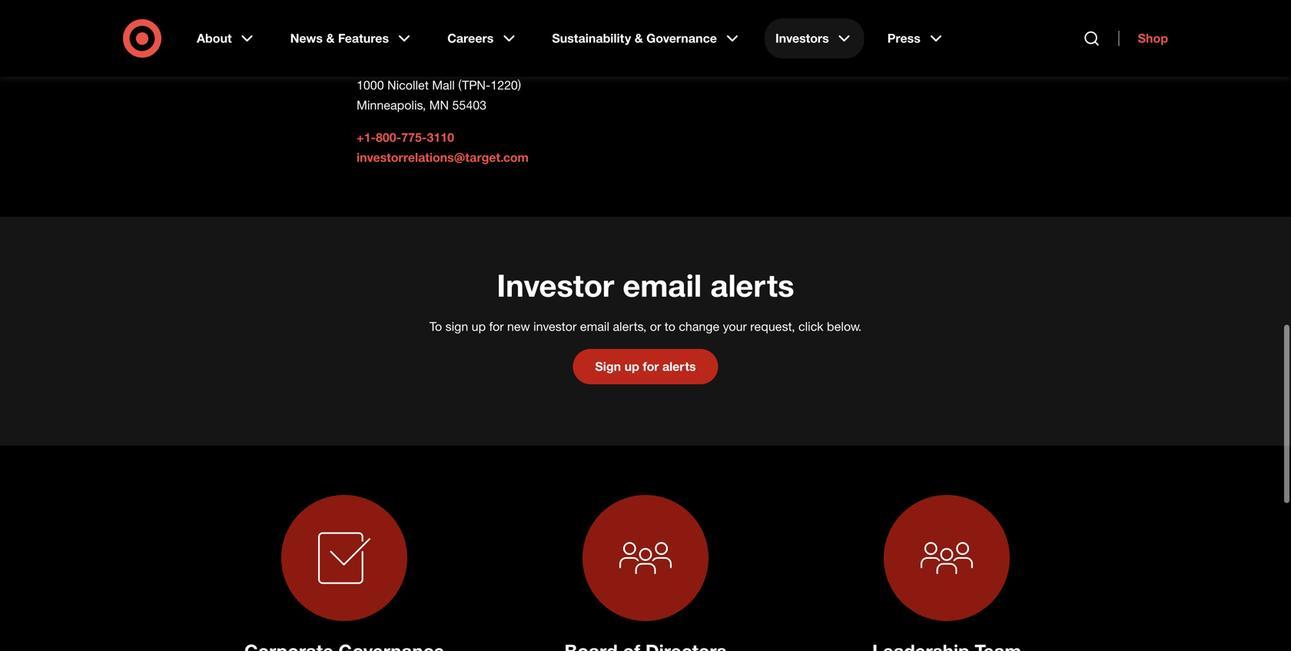 Task type: locate. For each thing, give the bounding box(es) containing it.
features
[[338, 31, 389, 46]]

up
[[472, 319, 486, 334], [625, 359, 640, 374]]

change
[[679, 319, 720, 334]]

below.
[[827, 319, 862, 334]]

55403
[[452, 98, 487, 113]]

3110
[[427, 130, 454, 145]]

1 vertical spatial email
[[580, 319, 610, 334]]

0 vertical spatial for
[[489, 319, 504, 334]]

sign up for alerts
[[595, 359, 696, 374]]

1 vertical spatial investor
[[497, 266, 615, 304]]

775-
[[401, 130, 427, 145]]

alerts down to on the right of page
[[663, 359, 696, 374]]

email
[[623, 266, 702, 304], [580, 319, 610, 334]]

2 & from the left
[[635, 31, 643, 46]]

0 vertical spatial alerts
[[711, 266, 795, 304]]

sustainability & governance link
[[541, 18, 753, 58]]

news & features link
[[280, 18, 424, 58]]

investors
[[776, 31, 829, 46]]

1 vertical spatial up
[[625, 359, 640, 374]]

investor up the investor
[[497, 266, 615, 304]]

1 vertical spatial alerts
[[663, 359, 696, 374]]

1 horizontal spatial investor
[[497, 266, 615, 304]]

1 vertical spatial for
[[643, 359, 659, 374]]

0 horizontal spatial up
[[472, 319, 486, 334]]

1 & from the left
[[326, 31, 335, 46]]

(tpn-
[[458, 78, 491, 93]]

shop
[[1138, 31, 1169, 46]]

for
[[489, 319, 504, 334], [643, 359, 659, 374]]

careers
[[447, 31, 494, 46]]

for down 'or'
[[643, 359, 659, 374]]

alerts up your
[[711, 266, 795, 304]]

investor up the 1000
[[357, 38, 404, 53]]

alerts
[[711, 266, 795, 304], [663, 359, 696, 374]]

investor
[[357, 38, 404, 53], [497, 266, 615, 304]]

email up 'or'
[[623, 266, 702, 304]]

1 horizontal spatial up
[[625, 359, 640, 374]]

news
[[290, 31, 323, 46]]

0 horizontal spatial for
[[489, 319, 504, 334]]

0 vertical spatial up
[[472, 319, 486, 334]]

for left new
[[489, 319, 504, 334]]

0 vertical spatial investor
[[357, 38, 404, 53]]

+1-800-775-3110 link
[[357, 130, 454, 145]]

0 horizontal spatial &
[[326, 31, 335, 46]]

0 vertical spatial email
[[623, 266, 702, 304]]

&
[[326, 31, 335, 46], [635, 31, 643, 46]]

1 horizontal spatial &
[[635, 31, 643, 46]]

& left governance
[[635, 31, 643, 46]]

investor relations
[[357, 38, 458, 53]]

news & features
[[290, 31, 389, 46]]

1 horizontal spatial alerts
[[711, 266, 795, 304]]

email left alerts,
[[580, 319, 610, 334]]

0 horizontal spatial investor
[[357, 38, 404, 53]]

0 horizontal spatial alerts
[[663, 359, 696, 374]]

new
[[507, 319, 530, 334]]

& right news
[[326, 31, 335, 46]]

1000
[[357, 78, 384, 93]]



Task type: describe. For each thing, give the bounding box(es) containing it.
sustainability & governance
[[552, 31, 717, 46]]

investor email alerts
[[497, 266, 795, 304]]

1000 nicollet mall (tpn-1220) minneapolis, mn 55403
[[357, 78, 521, 113]]

sign
[[595, 359, 621, 374]]

+1-800-775-3110 investorrelations@target.com
[[357, 130, 529, 165]]

+1-
[[357, 130, 376, 145]]

careers link
[[437, 18, 529, 58]]

press
[[888, 31, 921, 46]]

to sign up for new investor email alerts, or to change your request, click below.
[[430, 319, 862, 334]]

1220)
[[491, 78, 521, 93]]

to
[[430, 319, 442, 334]]

up inside sign up for alerts link
[[625, 359, 640, 374]]

about link
[[186, 18, 267, 58]]

alerts,
[[613, 319, 647, 334]]

press link
[[877, 18, 956, 58]]

mn
[[429, 98, 449, 113]]

& for features
[[326, 31, 335, 46]]

investor for investor email alerts
[[497, 266, 615, 304]]

1 horizontal spatial for
[[643, 359, 659, 374]]

about
[[197, 31, 232, 46]]

0 horizontal spatial email
[[580, 319, 610, 334]]

request,
[[751, 319, 795, 334]]

minneapolis,
[[357, 98, 426, 113]]

1 horizontal spatial email
[[623, 266, 702, 304]]

mall
[[432, 78, 455, 93]]

or
[[650, 319, 661, 334]]

& for governance
[[635, 31, 643, 46]]

relations
[[407, 38, 458, 53]]

sign up for alerts link
[[573, 349, 719, 384]]

click
[[799, 319, 824, 334]]

investor for investor relations
[[357, 38, 404, 53]]

shop link
[[1119, 31, 1169, 46]]

sign
[[446, 319, 468, 334]]

800-
[[376, 130, 401, 145]]

to
[[665, 319, 676, 334]]

sustainability
[[552, 31, 631, 46]]

investors link
[[765, 18, 865, 58]]

investorrelations@target.com
[[357, 150, 529, 165]]

governance
[[647, 31, 717, 46]]

investorrelations@target.com link
[[357, 150, 529, 165]]

nicollet
[[388, 78, 429, 93]]

investor
[[534, 319, 577, 334]]

your
[[723, 319, 747, 334]]



Task type: vqa. For each thing, say whether or not it's contained in the screenshot.
News & Features on the top left of the page
yes



